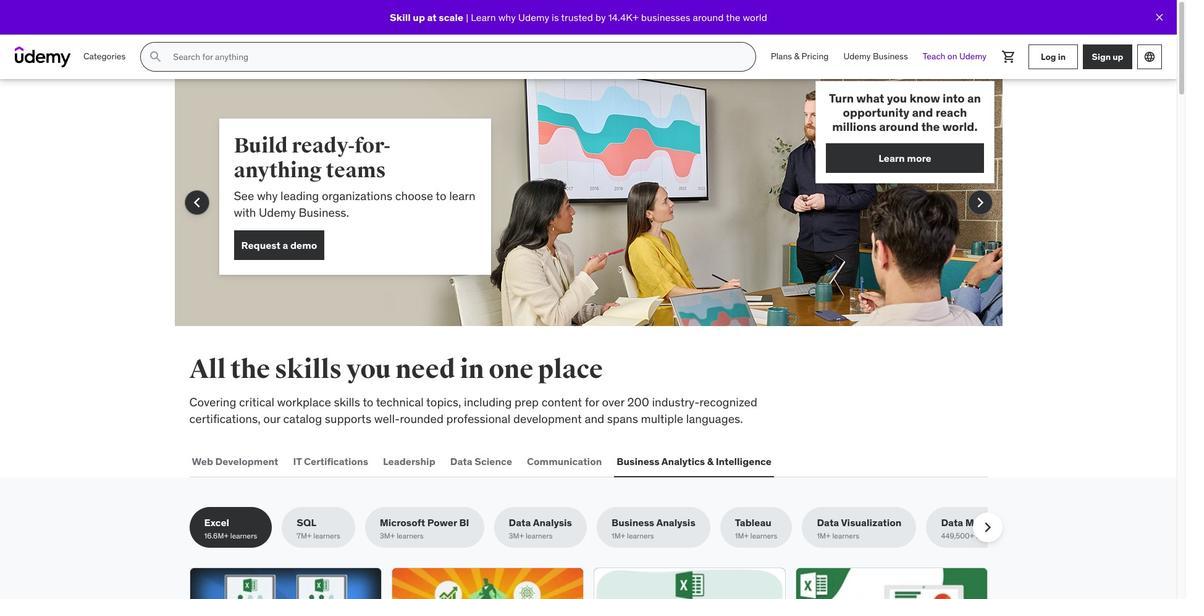Task type: locate. For each thing, give the bounding box(es) containing it.
0 vertical spatial business
[[873, 51, 908, 62]]

why right see
[[257, 188, 278, 203]]

the down know
[[922, 119, 940, 134]]

1 vertical spatial business
[[617, 455, 660, 468]]

0 horizontal spatial 1m+
[[612, 532, 625, 541]]

data inside data modeling 449,500+ learners
[[941, 517, 964, 529]]

udemy right on
[[960, 51, 987, 62]]

choose
[[395, 188, 433, 203]]

4 learners from the left
[[526, 532, 553, 541]]

0 vertical spatial why
[[498, 11, 516, 23]]

more
[[907, 152, 932, 164]]

spans
[[607, 411, 638, 426]]

categories
[[83, 51, 126, 62]]

request
[[241, 239, 281, 251]]

Search for anything text field
[[171, 46, 741, 67]]

1 horizontal spatial why
[[498, 11, 516, 23]]

analysis for data analysis
[[533, 517, 572, 529]]

1 horizontal spatial to
[[436, 188, 447, 203]]

teach on udemy
[[923, 51, 987, 62]]

workplace
[[277, 395, 331, 410]]

2 1m+ from the left
[[735, 532, 749, 541]]

200
[[628, 395, 649, 410]]

organizations
[[322, 188, 392, 203]]

leadership
[[383, 455, 436, 468]]

0 horizontal spatial the
[[231, 354, 270, 386]]

2 horizontal spatial the
[[922, 119, 940, 134]]

1 vertical spatial and
[[585, 411, 604, 426]]

all the skills you need in one place
[[189, 354, 603, 386]]

0 vertical spatial the
[[726, 11, 741, 23]]

ready-
[[292, 133, 355, 159]]

into
[[943, 91, 965, 106]]

1 horizontal spatial up
[[1113, 51, 1124, 62]]

2 learners from the left
[[313, 532, 340, 541]]

business
[[873, 51, 908, 62], [617, 455, 660, 468], [612, 517, 655, 529]]

learn left more
[[879, 152, 905, 164]]

around up learn more
[[879, 119, 919, 134]]

3 learners from the left
[[397, 532, 424, 541]]

content
[[542, 395, 582, 410]]

1 vertical spatial around
[[879, 119, 919, 134]]

0 horizontal spatial analysis
[[533, 517, 572, 529]]

0 vertical spatial in
[[1058, 51, 1066, 62]]

around inside turn what you know into an opportunity and reach millions around the world.
[[879, 119, 919, 134]]

data left science
[[450, 455, 473, 468]]

shopping cart with 0 items image
[[1002, 49, 1017, 64]]

0 vertical spatial you
[[887, 91, 907, 106]]

learn
[[471, 11, 496, 23], [879, 152, 905, 164]]

udemy business
[[844, 51, 908, 62]]

analytics
[[662, 455, 705, 468]]

opportunity
[[843, 105, 910, 120]]

millions
[[833, 119, 877, 134]]

well-
[[374, 411, 400, 426]]

learn right the |
[[471, 11, 496, 23]]

to inside build ready-for- anything teams see why leading organizations choose to learn with udemy business.
[[436, 188, 447, 203]]

0 vertical spatial next image
[[970, 193, 990, 213]]

the
[[726, 11, 741, 23], [922, 119, 940, 134], [231, 354, 270, 386]]

prep
[[515, 395, 539, 410]]

intelligence
[[716, 455, 772, 468]]

teach
[[923, 51, 946, 62]]

web development
[[192, 455, 278, 468]]

trusted
[[561, 11, 593, 23]]

learn
[[449, 188, 476, 203]]

business for business analytics & intelligence
[[617, 455, 660, 468]]

2 3m+ from the left
[[509, 532, 524, 541]]

sign up
[[1092, 51, 1124, 62]]

data left the visualization
[[817, 517, 839, 529]]

business inside business analysis 1m+ learners
[[612, 517, 655, 529]]

why right the |
[[498, 11, 516, 23]]

data up 449,500+
[[941, 517, 964, 529]]

14.4k+
[[608, 11, 639, 23]]

&
[[794, 51, 800, 62], [707, 455, 714, 468]]

1m+
[[612, 532, 625, 541], [735, 532, 749, 541], [817, 532, 831, 541]]

0 horizontal spatial 3m+
[[380, 532, 395, 541]]

3 1m+ from the left
[[817, 532, 831, 541]]

to left learn
[[436, 188, 447, 203]]

udemy right "pricing"
[[844, 51, 871, 62]]

web
[[192, 455, 213, 468]]

1 vertical spatial the
[[922, 119, 940, 134]]

categories button
[[76, 42, 133, 72]]

why
[[498, 11, 516, 23], [257, 188, 278, 203]]

1m+ inside the 'tableau 1m+ learners'
[[735, 532, 749, 541]]

science
[[475, 455, 512, 468]]

choose a language image
[[1144, 51, 1156, 63]]

log in link
[[1029, 44, 1078, 69]]

skills up "supports"
[[334, 395, 360, 410]]

1 learners from the left
[[230, 532, 257, 541]]

0 horizontal spatial and
[[585, 411, 604, 426]]

2 analysis from the left
[[657, 517, 696, 529]]

2 horizontal spatial 1m+
[[817, 532, 831, 541]]

0 horizontal spatial up
[[413, 11, 425, 23]]

why for anything
[[257, 188, 278, 203]]

6 learners from the left
[[751, 532, 778, 541]]

technical
[[376, 395, 424, 410]]

data inside "data visualization 1m+ learners"
[[817, 517, 839, 529]]

skills up workplace
[[275, 354, 342, 386]]

1 analysis from the left
[[533, 517, 572, 529]]

a
[[283, 239, 288, 251]]

1 horizontal spatial around
[[879, 119, 919, 134]]

close image
[[1154, 11, 1166, 23]]

and down the for at the bottom
[[585, 411, 604, 426]]

0 horizontal spatial around
[[693, 11, 724, 23]]

know
[[910, 91, 940, 106]]

1 vertical spatial in
[[460, 354, 484, 386]]

1 horizontal spatial 1m+
[[735, 532, 749, 541]]

plans
[[771, 51, 792, 62]]

covering
[[189, 395, 236, 410]]

pricing
[[802, 51, 829, 62]]

1 vertical spatial to
[[363, 395, 374, 410]]

1 vertical spatial you
[[347, 354, 391, 386]]

0 vertical spatial &
[[794, 51, 800, 62]]

1 3m+ from the left
[[380, 532, 395, 541]]

and
[[912, 105, 933, 120], [585, 411, 604, 426]]

2 vertical spatial the
[[231, 354, 270, 386]]

0 vertical spatial up
[[413, 11, 425, 23]]

in up including
[[460, 354, 484, 386]]

the up "critical"
[[231, 354, 270, 386]]

udemy
[[518, 11, 549, 23], [844, 51, 871, 62], [960, 51, 987, 62], [259, 205, 296, 220]]

business analytics & intelligence button
[[614, 447, 774, 477]]

the inside turn what you know into an opportunity and reach millions around the world.
[[922, 119, 940, 134]]

1 horizontal spatial you
[[887, 91, 907, 106]]

around
[[693, 11, 724, 23], [879, 119, 919, 134]]

around right the businesses
[[693, 11, 724, 23]]

learners inside sql 7m+ learners
[[313, 532, 340, 541]]

data inside data analysis 3m+ learners
[[509, 517, 531, 529]]

the left world at the right top of the page
[[726, 11, 741, 23]]

0 vertical spatial and
[[912, 105, 933, 120]]

you up technical
[[347, 354, 391, 386]]

0 vertical spatial to
[[436, 188, 447, 203]]

1 vertical spatial skills
[[334, 395, 360, 410]]

up right sign
[[1113, 51, 1124, 62]]

learners inside data analysis 3m+ learners
[[526, 532, 553, 541]]

for
[[585, 395, 599, 410]]

place
[[538, 354, 603, 386]]

1m+ inside "data visualization 1m+ learners"
[[817, 532, 831, 541]]

you inside turn what you know into an opportunity and reach millions around the world.
[[887, 91, 907, 106]]

data modeling 449,500+ learners
[[941, 517, 1010, 541]]

1 horizontal spatial and
[[912, 105, 933, 120]]

analysis inside data analysis 3m+ learners
[[533, 517, 572, 529]]

skill up at scale | learn why udemy is trusted by 14.4k+ businesses around the world
[[390, 11, 767, 23]]

0 horizontal spatial you
[[347, 354, 391, 386]]

you
[[887, 91, 907, 106], [347, 354, 391, 386]]

to up "supports"
[[363, 395, 374, 410]]

in right log
[[1058, 51, 1066, 62]]

previous image
[[187, 193, 207, 213]]

next image
[[970, 193, 990, 213], [978, 518, 998, 538]]

1m+ inside business analysis 1m+ learners
[[612, 532, 625, 541]]

excel
[[204, 517, 229, 529]]

industry-
[[652, 395, 700, 410]]

data right bi
[[509, 517, 531, 529]]

up
[[413, 11, 425, 23], [1113, 51, 1124, 62]]

data inside button
[[450, 455, 473, 468]]

analysis inside business analysis 1m+ learners
[[657, 517, 696, 529]]

world
[[743, 11, 767, 23]]

request a demo link
[[234, 231, 325, 260]]

need
[[396, 354, 455, 386]]

1 vertical spatial &
[[707, 455, 714, 468]]

1 vertical spatial next image
[[978, 518, 998, 538]]

0 vertical spatial learn
[[471, 11, 496, 23]]

sql 7m+ learners
[[297, 517, 340, 541]]

data for data analysis 3m+ learners
[[509, 517, 531, 529]]

business inside button
[[617, 455, 660, 468]]

topics,
[[426, 395, 461, 410]]

why inside build ready-for- anything teams see why leading organizations choose to learn with udemy business.
[[257, 188, 278, 203]]

1 vertical spatial learn
[[879, 152, 905, 164]]

you right what
[[887, 91, 907, 106]]

data for data visualization 1m+ learners
[[817, 517, 839, 529]]

log
[[1041, 51, 1056, 62]]

1 horizontal spatial &
[[794, 51, 800, 62]]

0 horizontal spatial &
[[707, 455, 714, 468]]

in
[[1058, 51, 1066, 62], [460, 354, 484, 386]]

certifications
[[304, 455, 368, 468]]

1 1m+ from the left
[[612, 532, 625, 541]]

5 learners from the left
[[627, 532, 654, 541]]

languages.
[[686, 411, 743, 426]]

it certifications button
[[291, 447, 371, 477]]

plans & pricing
[[771, 51, 829, 62]]

1 horizontal spatial 3m+
[[509, 532, 524, 541]]

7 learners from the left
[[833, 532, 860, 541]]

8 learners from the left
[[976, 532, 1003, 541]]

up for skill
[[413, 11, 425, 23]]

power
[[428, 517, 457, 529]]

udemy inside udemy business link
[[844, 51, 871, 62]]

& right analytics
[[707, 455, 714, 468]]

2 vertical spatial business
[[612, 517, 655, 529]]

learners inside business analysis 1m+ learners
[[627, 532, 654, 541]]

learners
[[230, 532, 257, 541], [313, 532, 340, 541], [397, 532, 424, 541], [526, 532, 553, 541], [627, 532, 654, 541], [751, 532, 778, 541], [833, 532, 860, 541], [976, 532, 1003, 541]]

leading
[[281, 188, 319, 203]]

0 horizontal spatial why
[[257, 188, 278, 203]]

covering critical workplace skills to technical topics, including prep content for over 200 industry-recognized certifications, our catalog supports well-rounded professional development and spans multiple languages.
[[189, 395, 758, 426]]

1 vertical spatial why
[[257, 188, 278, 203]]

skills inside "covering critical workplace skills to technical topics, including prep content for over 200 industry-recognized certifications, our catalog supports well-rounded professional development and spans multiple languages."
[[334, 395, 360, 410]]

and left reach
[[912, 105, 933, 120]]

analysis
[[533, 517, 572, 529], [657, 517, 696, 529]]

16.6m+
[[204, 532, 229, 541]]

analysis for business analysis
[[657, 517, 696, 529]]

data for data modeling 449,500+ learners
[[941, 517, 964, 529]]

data
[[450, 455, 473, 468], [509, 517, 531, 529], [817, 517, 839, 529], [941, 517, 964, 529]]

0 horizontal spatial to
[[363, 395, 374, 410]]

0 horizontal spatial learn
[[471, 11, 496, 23]]

1 horizontal spatial analysis
[[657, 517, 696, 529]]

up left at
[[413, 11, 425, 23]]

& right plans
[[794, 51, 800, 62]]

udemy down leading at the top left of page
[[259, 205, 296, 220]]

learn more
[[879, 152, 932, 164]]

1 vertical spatial up
[[1113, 51, 1124, 62]]



Task type: describe. For each thing, give the bounding box(es) containing it.
data for data science
[[450, 455, 473, 468]]

supports
[[325, 411, 371, 426]]

learners inside 'excel 16.6m+ learners'
[[230, 532, 257, 541]]

modeling
[[966, 517, 1010, 529]]

turn what you know into an opportunity and reach millions around the world.
[[829, 91, 981, 134]]

is
[[552, 11, 559, 23]]

build ready-for- anything teams see why leading organizations choose to learn with udemy business.
[[234, 133, 476, 220]]

1m+ for business analysis
[[612, 532, 625, 541]]

data science
[[450, 455, 512, 468]]

what
[[857, 91, 885, 106]]

& inside button
[[707, 455, 714, 468]]

1m+ for data visualization
[[817, 532, 831, 541]]

development
[[513, 411, 582, 426]]

business for business analysis 1m+ learners
[[612, 517, 655, 529]]

0 vertical spatial skills
[[275, 354, 342, 386]]

tableau
[[735, 517, 772, 529]]

communication
[[527, 455, 602, 468]]

data analysis 3m+ learners
[[509, 517, 572, 541]]

449,500+
[[941, 532, 975, 541]]

teach on udemy link
[[916, 42, 994, 72]]

plans & pricing link
[[764, 42, 836, 72]]

udemy image
[[15, 46, 71, 67]]

learners inside "data visualization 1m+ learners"
[[833, 532, 860, 541]]

web development button
[[189, 447, 281, 477]]

bi
[[459, 517, 469, 529]]

0 horizontal spatial in
[[460, 354, 484, 386]]

development
[[215, 455, 278, 468]]

learners inside microsoft power bi 3m+ learners
[[397, 532, 424, 541]]

build
[[234, 133, 288, 159]]

next image inside topic filters element
[[978, 518, 998, 538]]

tableau 1m+ learners
[[735, 517, 778, 541]]

|
[[466, 11, 469, 23]]

skill
[[390, 11, 411, 23]]

teams
[[326, 158, 386, 184]]

visualization
[[841, 517, 902, 529]]

3m+ inside microsoft power bi 3m+ learners
[[380, 532, 395, 541]]

udemy business link
[[836, 42, 916, 72]]

log in
[[1041, 51, 1066, 62]]

udemy inside teach on udemy link
[[960, 51, 987, 62]]

communication button
[[525, 447, 605, 477]]

learners inside the 'tableau 1m+ learners'
[[751, 532, 778, 541]]

an
[[968, 91, 981, 106]]

3m+ inside data analysis 3m+ learners
[[509, 532, 524, 541]]

1 horizontal spatial the
[[726, 11, 741, 23]]

certifications,
[[189, 411, 261, 426]]

world.
[[943, 119, 978, 134]]

carousel element
[[175, 79, 1003, 356]]

business analytics & intelligence
[[617, 455, 772, 468]]

rounded
[[400, 411, 444, 426]]

sign
[[1092, 51, 1111, 62]]

see
[[234, 188, 254, 203]]

professional
[[447, 411, 511, 426]]

reach
[[936, 105, 967, 120]]

sql
[[297, 517, 316, 529]]

one
[[489, 354, 533, 386]]

business analysis 1m+ learners
[[612, 517, 696, 541]]

& inside "link"
[[794, 51, 800, 62]]

over
[[602, 395, 625, 410]]

and inside turn what you know into an opportunity and reach millions around the world.
[[912, 105, 933, 120]]

data science button
[[448, 447, 515, 477]]

it certifications
[[293, 455, 368, 468]]

critical
[[239, 395, 274, 410]]

learners inside data modeling 449,500+ learners
[[976, 532, 1003, 541]]

by
[[596, 11, 606, 23]]

recognized
[[700, 395, 758, 410]]

request a demo
[[241, 239, 317, 251]]

why for scale
[[498, 11, 516, 23]]

and inside "covering critical workplace skills to technical topics, including prep content for over 200 industry-recognized certifications, our catalog supports well-rounded professional development and spans multiple languages."
[[585, 411, 604, 426]]

to inside "covering critical workplace skills to technical topics, including prep content for over 200 industry-recognized certifications, our catalog supports well-rounded professional development and spans multiple languages."
[[363, 395, 374, 410]]

1 horizontal spatial learn
[[879, 152, 905, 164]]

data visualization 1m+ learners
[[817, 517, 902, 541]]

turn
[[829, 91, 854, 106]]

udemy inside build ready-for- anything teams see why leading organizations choose to learn with udemy business.
[[259, 205, 296, 220]]

learn more link
[[826, 144, 984, 173]]

businesses
[[641, 11, 691, 23]]

our
[[263, 411, 280, 426]]

excel 16.6m+ learners
[[204, 517, 257, 541]]

it
[[293, 455, 302, 468]]

submit search image
[[149, 49, 163, 64]]

with
[[234, 205, 256, 220]]

udemy left the is
[[518, 11, 549, 23]]

1 horizontal spatial in
[[1058, 51, 1066, 62]]

demo
[[290, 239, 317, 251]]

catalog
[[283, 411, 322, 426]]

multiple
[[641, 411, 684, 426]]

up for sign
[[1113, 51, 1124, 62]]

topic filters element
[[189, 507, 1025, 548]]

on
[[948, 51, 958, 62]]

scale
[[439, 11, 464, 23]]

7m+
[[297, 532, 312, 541]]

0 vertical spatial around
[[693, 11, 724, 23]]

microsoft
[[380, 517, 425, 529]]



Task type: vqa. For each thing, say whether or not it's contained in the screenshot.


